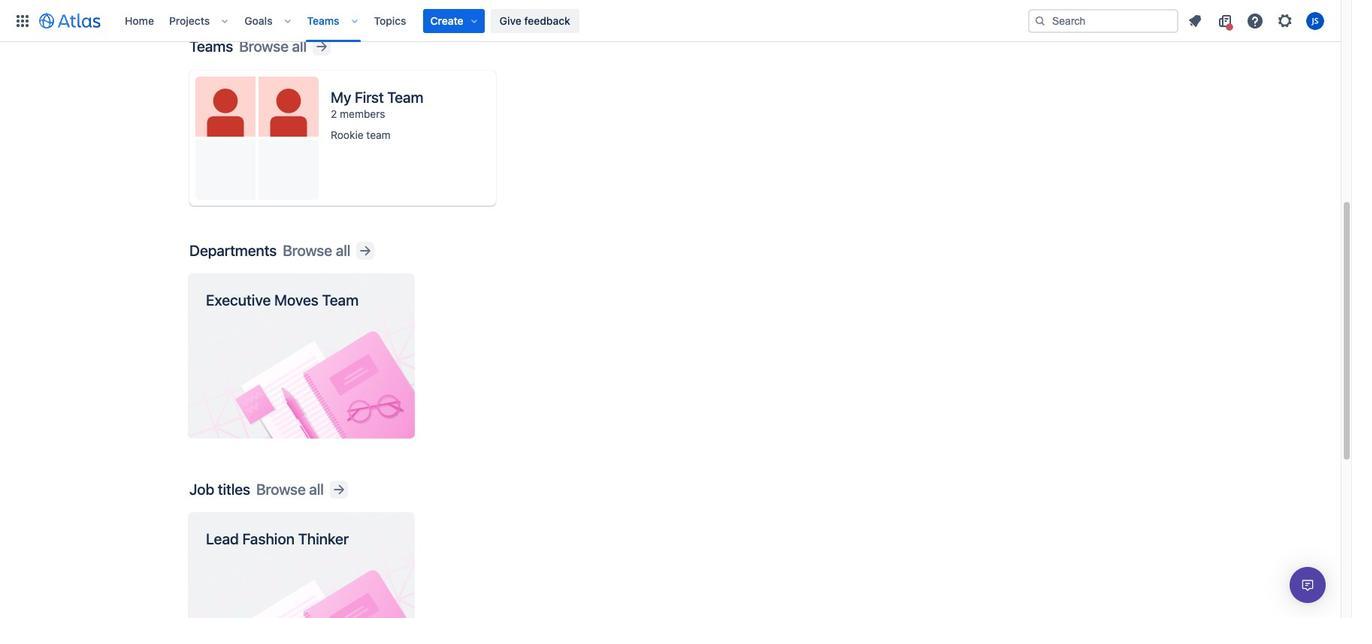 Task type: locate. For each thing, give the bounding box(es) containing it.
browse all up moves
[[283, 242, 350, 259]]

browse all link up moves
[[283, 242, 375, 260]]

home link
[[120, 9, 159, 33]]

0 vertical spatial all
[[292, 38, 307, 55]]

lead
[[206, 531, 239, 548]]

browse for departments
[[283, 242, 332, 259]]

1 vertical spatial all
[[336, 242, 350, 259]]

all
[[292, 38, 307, 55], [336, 242, 350, 259], [309, 481, 324, 498]]

browse all up "lead fashion thinker"
[[256, 481, 324, 498]]

open intercom messenger image
[[1299, 577, 1317, 595]]

browse all
[[239, 38, 307, 55], [283, 242, 350, 259], [256, 481, 324, 498]]

0 horizontal spatial team
[[322, 292, 359, 309]]

executive moves team
[[206, 292, 359, 309]]

team
[[387, 89, 424, 106], [322, 292, 359, 309]]

Search field
[[1029, 9, 1179, 33]]

0 vertical spatial browse all image
[[313, 38, 331, 56]]

members
[[340, 107, 385, 120]]

browse all image
[[313, 38, 331, 56], [356, 242, 375, 260], [330, 481, 348, 499]]

browse up moves
[[283, 242, 332, 259]]

banner
[[0, 0, 1341, 42]]

browse down goals link
[[239, 38, 289, 55]]

2 vertical spatial browse
[[256, 481, 306, 498]]

0 vertical spatial browse all
[[239, 38, 307, 55]]

1 vertical spatial browse all link
[[283, 242, 375, 260]]

1 vertical spatial team
[[322, 292, 359, 309]]

my
[[331, 89, 351, 106]]

give
[[500, 14, 522, 27]]

team inside my first team 2 members
[[387, 89, 424, 106]]

team right first
[[387, 89, 424, 106]]

create
[[430, 14, 464, 27]]

0 vertical spatial teams
[[307, 14, 339, 27]]

all for teams
[[292, 38, 307, 55]]

banner containing home
[[0, 0, 1341, 42]]

2 vertical spatial all
[[309, 481, 324, 498]]

1 vertical spatial browse all
[[283, 242, 350, 259]]

feedback
[[524, 14, 571, 27]]

2 horizontal spatial all
[[336, 242, 350, 259]]

browse all link
[[239, 38, 331, 56], [283, 242, 375, 260], [256, 481, 348, 499]]

2
[[331, 107, 337, 120]]

0 horizontal spatial all
[[292, 38, 307, 55]]

browse all for departments
[[283, 242, 350, 259]]

0 vertical spatial team
[[387, 89, 424, 106]]

team for executive moves team
[[322, 292, 359, 309]]

2 vertical spatial browse all link
[[256, 481, 348, 499]]

1 horizontal spatial team
[[387, 89, 424, 106]]

teams right goals
[[307, 14, 339, 27]]

browse
[[239, 38, 289, 55], [283, 242, 332, 259], [256, 481, 306, 498]]

browse all link down goals link
[[239, 38, 331, 56]]

teams down projects link
[[189, 38, 233, 55]]

create button
[[423, 9, 485, 33]]

teams link
[[303, 9, 344, 33]]

0 vertical spatial browse
[[239, 38, 289, 55]]

browse all image for departments
[[356, 242, 375, 260]]

teams inside top element
[[307, 14, 339, 27]]

top element
[[9, 0, 1029, 42]]

titles
[[218, 481, 250, 498]]

browse all link for job titles
[[256, 481, 348, 499]]

browse all link up thinker
[[256, 481, 348, 499]]

all for departments
[[336, 242, 350, 259]]

1 horizontal spatial all
[[309, 481, 324, 498]]

0 vertical spatial browse all link
[[239, 38, 331, 56]]

1 vertical spatial teams
[[189, 38, 233, 55]]

1 horizontal spatial teams
[[307, 14, 339, 27]]

rookie
[[331, 129, 364, 141]]

moves
[[274, 292, 319, 309]]

search image
[[1035, 15, 1047, 27]]

2 vertical spatial browse all
[[256, 481, 324, 498]]

executive
[[206, 292, 271, 309]]

browse all image for teams
[[313, 38, 331, 56]]

1 vertical spatial browse
[[283, 242, 332, 259]]

all for job titles
[[309, 481, 324, 498]]

teams
[[307, 14, 339, 27], [189, 38, 233, 55]]

team right moves
[[322, 292, 359, 309]]

team for my first team 2 members
[[387, 89, 424, 106]]

0 horizontal spatial teams
[[189, 38, 233, 55]]

browse for job titles
[[256, 481, 306, 498]]

browse all down goals link
[[239, 38, 307, 55]]

1 vertical spatial browse all image
[[356, 242, 375, 260]]

2 vertical spatial browse all image
[[330, 481, 348, 499]]

browse right titles
[[256, 481, 306, 498]]



Task type: vqa. For each thing, say whether or not it's contained in the screenshot.
search box
no



Task type: describe. For each thing, give the bounding box(es) containing it.
browse for teams
[[239, 38, 289, 55]]

settings image
[[1277, 12, 1295, 30]]

fashion
[[242, 531, 295, 548]]

rookie team
[[331, 129, 391, 141]]

browse all image for job titles
[[330, 481, 348, 499]]

help image
[[1247, 12, 1265, 30]]

goals
[[245, 14, 273, 27]]

lead fashion thinker
[[206, 531, 349, 548]]

thinker
[[298, 531, 349, 548]]

notifications image
[[1186, 12, 1204, 30]]

give feedback button
[[491, 9, 580, 33]]

team
[[366, 129, 391, 141]]

topics link
[[370, 9, 411, 33]]

projects
[[169, 14, 210, 27]]

account image
[[1307, 12, 1325, 30]]

browse all link for teams
[[239, 38, 331, 56]]

browse all for job titles
[[256, 481, 324, 498]]

browse all for teams
[[239, 38, 307, 55]]

browse all link for departments
[[283, 242, 375, 260]]

projects link
[[165, 9, 214, 33]]

switch to... image
[[14, 12, 32, 30]]

job
[[189, 481, 214, 498]]

job titles
[[189, 481, 250, 498]]

give feedback
[[500, 14, 571, 27]]

my first team 2 members
[[331, 89, 424, 120]]

home
[[125, 14, 154, 27]]

topics
[[374, 14, 406, 27]]

departments
[[189, 242, 277, 259]]

goals link
[[240, 9, 277, 33]]

first
[[355, 89, 384, 106]]



